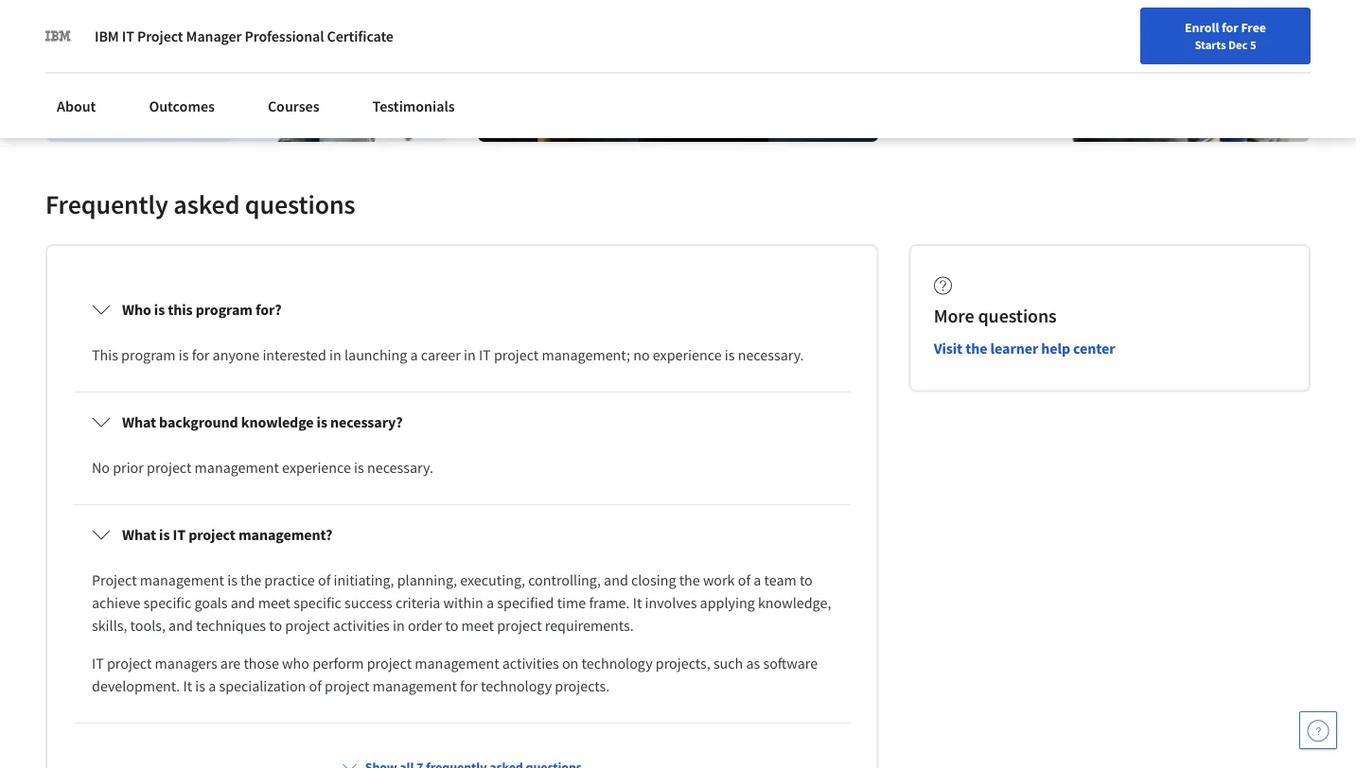Task type: describe. For each thing, give the bounding box(es) containing it.
professional
[[245, 27, 324, 45]]

asked
[[174, 188, 240, 222]]

team
[[764, 571, 797, 590]]

initiating,
[[334, 571, 394, 590]]

time
[[557, 594, 586, 613]]

is inside what is it project management? dropdown button
[[159, 526, 170, 545]]

interested
[[263, 346, 326, 365]]

1 horizontal spatial questions
[[978, 305, 1057, 329]]

more
[[934, 305, 974, 329]]

what background knowledge is necessary?
[[122, 413, 403, 432]]

what background knowledge is necessary? button
[[77, 396, 848, 449]]

is down necessary?
[[354, 459, 364, 478]]

are
[[220, 655, 241, 673]]

testimonials link
[[361, 85, 466, 127]]

who is this program for?
[[122, 301, 282, 320]]

on
[[562, 655, 579, 673]]

dec
[[1228, 37, 1248, 52]]

career
[[421, 346, 461, 365]]

visit the learner help center link
[[934, 340, 1115, 359]]

development.
[[92, 677, 180, 696]]

projects.
[[555, 677, 610, 696]]

1 horizontal spatial technology
[[582, 655, 653, 673]]

management?
[[238, 526, 332, 545]]

1 horizontal spatial experience
[[653, 346, 722, 365]]

frequently asked questions
[[45, 188, 355, 222]]

management inside project management is the practice of initiating, planning, executing, controlling, and closing the work of a team to achieve specific goals and meet specific success criteria within a specified time frame. it involves applying knowledge, skills, tools, and techniques to project activities in order to meet project requirements.
[[140, 571, 224, 590]]

visit the learner help center
[[934, 340, 1115, 359]]

0 vertical spatial meet
[[258, 594, 291, 613]]

help center image
[[1307, 719, 1330, 742]]

what is it project management?
[[122, 526, 332, 545]]

project up development.
[[107, 655, 152, 673]]

no prior project management experience is necessary.
[[92, 459, 433, 478]]

managers
[[155, 655, 217, 673]]

outcomes
[[149, 97, 215, 115]]

what for what background knowledge is necessary?
[[122, 413, 156, 432]]

about
[[57, 97, 96, 115]]

1 horizontal spatial the
[[679, 571, 700, 590]]

knowledge
[[241, 413, 314, 432]]

applying
[[700, 594, 755, 613]]

anyone
[[213, 346, 259, 365]]

necessary?
[[330, 413, 403, 432]]

controlling,
[[528, 571, 601, 590]]

prior
[[113, 459, 144, 478]]

who
[[122, 301, 151, 320]]

activities inside it project managers are those who perform project management activities on technology projects, such as software development. it is a specialization of project management for technology projects.
[[502, 655, 559, 673]]

background
[[159, 413, 238, 432]]

perform
[[312, 655, 364, 673]]

project right prior
[[147, 459, 192, 478]]

for inside it project managers are those who perform project management activities on technology projects, such as software development. it is a specialization of project management for technology projects.
[[460, 677, 478, 696]]

project inside dropdown button
[[188, 526, 236, 545]]

collapsed list
[[70, 277, 854, 769]]

who
[[282, 655, 309, 673]]

specified
[[497, 594, 554, 613]]

project up who
[[285, 617, 330, 636]]

this
[[168, 301, 193, 320]]

specialization
[[219, 677, 306, 696]]

requirements.
[[545, 617, 634, 636]]

order
[[408, 617, 442, 636]]

of right work at bottom
[[738, 571, 751, 590]]

achieve
[[92, 594, 140, 613]]

5
[[1250, 37, 1256, 52]]

about link
[[45, 85, 107, 127]]

2 horizontal spatial in
[[464, 346, 476, 365]]

0 horizontal spatial technology
[[481, 677, 552, 696]]

is inside project management is the practice of initiating, planning, executing, controlling, and closing the work of a team to achieve specific goals and meet specific success criteria within a specified time frame. it involves applying knowledge, skills, tools, and techniques to project activities in order to meet project requirements.
[[227, 571, 237, 590]]

this program is for anyone interested in launching a career in it project management; no experience is necessary.
[[92, 346, 804, 365]]

is inside it project managers are those who perform project management activities on technology projects, such as software development. it is a specialization of project management for technology projects.
[[195, 677, 205, 696]]

2 horizontal spatial to
[[800, 571, 813, 590]]

within
[[444, 594, 483, 613]]

tools,
[[130, 617, 166, 636]]

skills,
[[92, 617, 127, 636]]

activities inside project management is the practice of initiating, planning, executing, controlling, and closing the work of a team to achieve specific goals and meet specific success criteria within a specified time frame. it involves applying knowledge, skills, tools, and techniques to project activities in order to meet project requirements.
[[333, 617, 390, 636]]

center
[[1073, 340, 1115, 359]]

what for what is it project management?
[[122, 526, 156, 545]]

as
[[746, 655, 760, 673]]

frame.
[[589, 594, 630, 613]]

involves
[[645, 594, 697, 613]]

outcomes link
[[138, 85, 226, 127]]

1 specific from the left
[[143, 594, 191, 613]]

of inside it project managers are those who perform project management activities on technology projects, such as software development. it is a specialization of project management for technology projects.
[[309, 677, 322, 696]]

0 horizontal spatial to
[[269, 617, 282, 636]]

this
[[92, 346, 118, 365]]

is right no
[[725, 346, 735, 365]]

testimonials
[[372, 97, 455, 115]]

free
[[1241, 19, 1266, 36]]

2 specific from the left
[[294, 594, 342, 613]]

it inside project management is the practice of initiating, planning, executing, controlling, and closing the work of a team to achieve specific goals and meet specific success criteria within a specified time frame. it involves applying knowledge, skills, tools, and techniques to project activities in order to meet project requirements.
[[633, 594, 642, 613]]

project right "perform" in the bottom of the page
[[367, 655, 412, 673]]



Task type: locate. For each thing, give the bounding box(es) containing it.
1 horizontal spatial activities
[[502, 655, 559, 673]]

and right "tools,"
[[169, 617, 193, 636]]

to up knowledge,
[[800, 571, 813, 590]]

1 vertical spatial necessary.
[[367, 459, 433, 478]]

experience down knowledge
[[282, 459, 351, 478]]

and up frame.
[[604, 571, 628, 590]]

what inside dropdown button
[[122, 526, 156, 545]]

1 vertical spatial activities
[[502, 655, 559, 673]]

ibm it project manager professional certificate
[[95, 27, 394, 45]]

1 horizontal spatial necessary.
[[738, 346, 804, 365]]

a left team
[[754, 571, 761, 590]]

is inside who is this program for? dropdown button
[[154, 301, 165, 320]]

2 what from the top
[[122, 526, 156, 545]]

1 horizontal spatial meet
[[461, 617, 494, 636]]

the right visit
[[966, 340, 988, 359]]

0 vertical spatial project
[[137, 27, 183, 45]]

is down 'this'
[[179, 346, 189, 365]]

1 horizontal spatial and
[[231, 594, 255, 613]]

in left launching
[[329, 346, 341, 365]]

project inside project management is the practice of initiating, planning, executing, controlling, and closing the work of a team to achieve specific goals and meet specific success criteria within a specified time frame. it involves applying knowledge, skills, tools, and techniques to project activities in order to meet project requirements.
[[92, 571, 137, 590]]

project right ibm
[[137, 27, 183, 45]]

what down prior
[[122, 526, 156, 545]]

meet down the practice
[[258, 594, 291, 613]]

2 horizontal spatial and
[[604, 571, 628, 590]]

0 vertical spatial for
[[1222, 19, 1239, 36]]

it inside it project managers are those who perform project management activities on technology projects, such as software development. it is a specialization of project management for technology projects.
[[92, 655, 104, 673]]

activities down success
[[333, 617, 390, 636]]

the left work at bottom
[[679, 571, 700, 590]]

specific up "tools,"
[[143, 594, 191, 613]]

specific down the practice
[[294, 594, 342, 613]]

help
[[1041, 340, 1070, 359]]

program
[[196, 301, 253, 320], [121, 346, 176, 365]]

1 vertical spatial what
[[122, 526, 156, 545]]

0 vertical spatial program
[[196, 301, 253, 320]]

more questions
[[934, 305, 1057, 329]]

1 horizontal spatial program
[[196, 301, 253, 320]]

in inside project management is the practice of initiating, planning, executing, controlling, and closing the work of a team to achieve specific goals and meet specific success criteria within a specified time frame. it involves applying knowledge, skills, tools, and techniques to project activities in order to meet project requirements.
[[393, 617, 405, 636]]

for inside enroll for free starts dec 5
[[1222, 19, 1239, 36]]

project down specified
[[497, 617, 542, 636]]

0 vertical spatial activities
[[333, 617, 390, 636]]

such
[[714, 655, 743, 673]]

1 vertical spatial meet
[[461, 617, 494, 636]]

project
[[137, 27, 183, 45], [92, 571, 137, 590]]

0 vertical spatial and
[[604, 571, 628, 590]]

it inside it project managers are those who perform project management activities on technology projects, such as software development. it is a specialization of project management for technology projects.
[[183, 677, 192, 696]]

project up achieve
[[92, 571, 137, 590]]

courses
[[268, 97, 319, 115]]

frequently
[[45, 188, 168, 222]]

a down executing,
[[487, 594, 494, 613]]

software
[[763, 655, 818, 673]]

project up goals
[[188, 526, 236, 545]]

is left 'this'
[[154, 301, 165, 320]]

1 vertical spatial project
[[92, 571, 137, 590]]

is down managers
[[195, 677, 205, 696]]

of
[[318, 571, 331, 590], [738, 571, 751, 590], [309, 677, 322, 696]]

certificate
[[327, 27, 394, 45]]

planning,
[[397, 571, 457, 590]]

what up prior
[[122, 413, 156, 432]]

1 horizontal spatial specific
[[294, 594, 342, 613]]

0 vertical spatial technology
[[582, 655, 653, 673]]

projects,
[[656, 655, 711, 673]]

1 horizontal spatial it
[[633, 594, 642, 613]]

technology up projects.
[[582, 655, 653, 673]]

0 horizontal spatial specific
[[143, 594, 191, 613]]

to
[[800, 571, 813, 590], [269, 617, 282, 636], [445, 617, 458, 636]]

in
[[329, 346, 341, 365], [464, 346, 476, 365], [393, 617, 405, 636]]

project down "perform" in the bottom of the page
[[325, 677, 370, 696]]

1 vertical spatial technology
[[481, 677, 552, 696]]

1 horizontal spatial in
[[393, 617, 405, 636]]

0 horizontal spatial program
[[121, 346, 176, 365]]

it inside dropdown button
[[173, 526, 186, 545]]

0 horizontal spatial experience
[[282, 459, 351, 478]]

executing,
[[460, 571, 525, 590]]

for down within
[[460, 677, 478, 696]]

0 horizontal spatial it
[[183, 677, 192, 696]]

work
[[703, 571, 735, 590]]

criteria
[[396, 594, 440, 613]]

and up techniques
[[231, 594, 255, 613]]

of down who
[[309, 677, 322, 696]]

is up "tools,"
[[159, 526, 170, 545]]

program inside dropdown button
[[196, 301, 253, 320]]

for left anyone
[[192, 346, 210, 365]]

2 vertical spatial for
[[460, 677, 478, 696]]

for up the dec
[[1222, 19, 1239, 36]]

practice
[[264, 571, 315, 590]]

the
[[966, 340, 988, 359], [240, 571, 261, 590], [679, 571, 700, 590]]

1 what from the top
[[122, 413, 156, 432]]

0 horizontal spatial meet
[[258, 594, 291, 613]]

project left management;
[[494, 346, 539, 365]]

program right 'this'
[[196, 301, 253, 320]]

visit
[[934, 340, 963, 359]]

it project managers are those who perform project management activities on technology projects, such as software development. it is a specialization of project management for technology projects.
[[92, 655, 821, 696]]

a inside it project managers are those who perform project management activities on technology projects, such as software development. it is a specialization of project management for technology projects.
[[208, 677, 216, 696]]

questions up learner
[[978, 305, 1057, 329]]

knowledge,
[[758, 594, 831, 613]]

0 vertical spatial what
[[122, 413, 156, 432]]

0 horizontal spatial questions
[[245, 188, 355, 222]]

0 vertical spatial necessary.
[[738, 346, 804, 365]]

program right this
[[121, 346, 176, 365]]

0 vertical spatial questions
[[245, 188, 355, 222]]

2 horizontal spatial for
[[1222, 19, 1239, 36]]

closing
[[631, 571, 676, 590]]

enroll
[[1185, 19, 1219, 36]]

0 horizontal spatial necessary.
[[367, 459, 433, 478]]

is left necessary?
[[317, 413, 327, 432]]

it down the 'closing'
[[633, 594, 642, 613]]

success
[[345, 594, 393, 613]]

launching
[[344, 346, 407, 365]]

technology left projects.
[[481, 677, 552, 696]]

in left order
[[393, 617, 405, 636]]

and
[[604, 571, 628, 590], [231, 594, 255, 613], [169, 617, 193, 636]]

0 vertical spatial experience
[[653, 346, 722, 365]]

a down managers
[[208, 677, 216, 696]]

who is this program for? button
[[77, 284, 848, 337]]

to down within
[[445, 617, 458, 636]]

1 horizontal spatial for
[[460, 677, 478, 696]]

starts
[[1195, 37, 1226, 52]]

0 vertical spatial it
[[633, 594, 642, 613]]

necessary.
[[738, 346, 804, 365], [367, 459, 433, 478]]

enroll for free starts dec 5
[[1185, 19, 1266, 52]]

questions right the asked
[[245, 188, 355, 222]]

goals
[[194, 594, 228, 613]]

0 horizontal spatial and
[[169, 617, 193, 636]]

1 vertical spatial it
[[183, 677, 192, 696]]

1 vertical spatial experience
[[282, 459, 351, 478]]

2 horizontal spatial the
[[966, 340, 988, 359]]

those
[[244, 655, 279, 673]]

1 horizontal spatial to
[[445, 617, 458, 636]]

0 horizontal spatial for
[[192, 346, 210, 365]]

questions
[[245, 188, 355, 222], [978, 305, 1057, 329]]

1 vertical spatial questions
[[978, 305, 1057, 329]]

in right career
[[464, 346, 476, 365]]

what inside dropdown button
[[122, 413, 156, 432]]

courses link
[[256, 85, 331, 127]]

experience right no
[[653, 346, 722, 365]]

for?
[[255, 301, 282, 320]]

experience
[[653, 346, 722, 365], [282, 459, 351, 478]]

2 vertical spatial and
[[169, 617, 193, 636]]

management;
[[542, 346, 630, 365]]

the left the practice
[[240, 571, 261, 590]]

to up those
[[269, 617, 282, 636]]

0 horizontal spatial the
[[240, 571, 261, 590]]

ibm
[[95, 27, 119, 45]]

what is it project management? button
[[77, 509, 848, 562]]

no
[[92, 459, 110, 478]]

is up goals
[[227, 571, 237, 590]]

for
[[1222, 19, 1239, 36], [192, 346, 210, 365], [460, 677, 478, 696]]

1 vertical spatial and
[[231, 594, 255, 613]]

manager
[[186, 27, 242, 45]]

0 horizontal spatial in
[[329, 346, 341, 365]]

menu item
[[1013, 19, 1135, 80]]

of right the practice
[[318, 571, 331, 590]]

specific
[[143, 594, 191, 613], [294, 594, 342, 613]]

techniques
[[196, 617, 266, 636]]

a
[[410, 346, 418, 365], [754, 571, 761, 590], [487, 594, 494, 613], [208, 677, 216, 696]]

1 vertical spatial program
[[121, 346, 176, 365]]

is inside what background knowledge is necessary? dropdown button
[[317, 413, 327, 432]]

1 vertical spatial for
[[192, 346, 210, 365]]

it
[[122, 27, 134, 45], [479, 346, 491, 365], [173, 526, 186, 545], [92, 655, 104, 673]]

project management is the practice of initiating, planning, executing, controlling, and closing the work of a team to achieve specific goals and meet specific success criteria within a specified time frame. it involves applying knowledge, skills, tools, and techniques to project activities in order to meet project requirements.
[[92, 571, 834, 636]]

coursera image
[[23, 15, 143, 46]]

meet
[[258, 594, 291, 613], [461, 617, 494, 636]]

what
[[122, 413, 156, 432], [122, 526, 156, 545]]

learner
[[990, 340, 1038, 359]]

ibm image
[[45, 23, 72, 49]]

project
[[494, 346, 539, 365], [147, 459, 192, 478], [188, 526, 236, 545], [285, 617, 330, 636], [497, 617, 542, 636], [107, 655, 152, 673], [367, 655, 412, 673], [325, 677, 370, 696]]

technology
[[582, 655, 653, 673], [481, 677, 552, 696]]

meet down within
[[461, 617, 494, 636]]

activities left on
[[502, 655, 559, 673]]

a left career
[[410, 346, 418, 365]]

0 horizontal spatial activities
[[333, 617, 390, 636]]

it down managers
[[183, 677, 192, 696]]

it
[[633, 594, 642, 613], [183, 677, 192, 696]]

no
[[633, 346, 650, 365]]

activities
[[333, 617, 390, 636], [502, 655, 559, 673]]

None search field
[[270, 12, 582, 50]]



Task type: vqa. For each thing, say whether or not it's contained in the screenshot.
Essentials to the top
no



